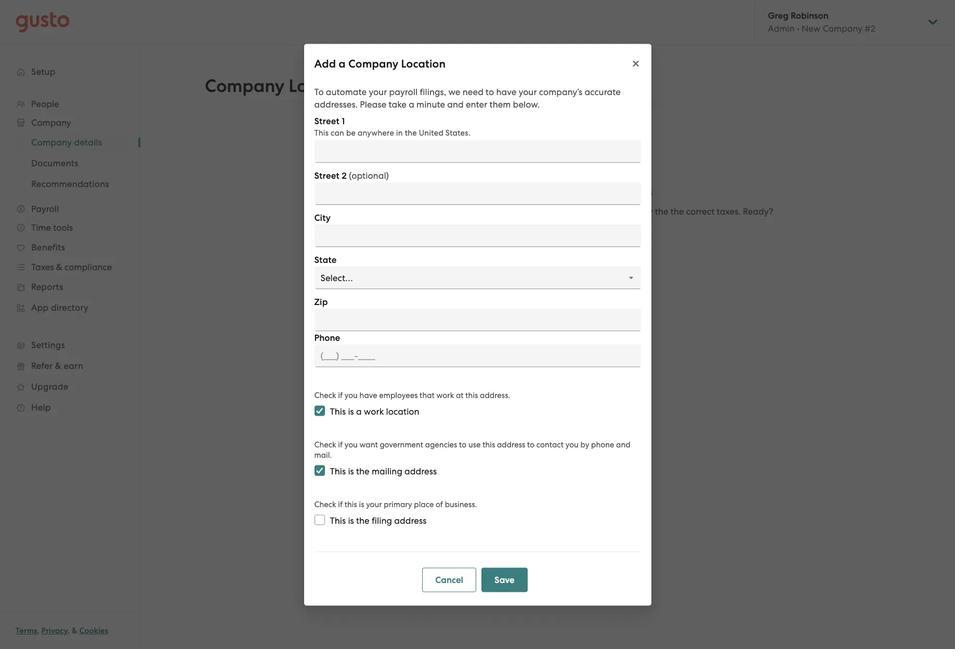 Task type: locate. For each thing, give the bounding box(es) containing it.
This is the mailing address checkbox
[[314, 465, 325, 476]]

1 horizontal spatial company
[[348, 57, 399, 70]]

0 horizontal spatial we
[[448, 86, 460, 97]]

zip
[[314, 296, 328, 307]]

add inside button
[[522, 235, 540, 246]]

1 horizontal spatial this
[[466, 391, 478, 400]]

this for this is a work location
[[330, 406, 346, 417]]

1 vertical spatial we
[[490, 206, 502, 217]]

this right this is a work location option
[[330, 406, 346, 417]]

1 horizontal spatial have
[[496, 86, 517, 97]]

is right "this is the mailing address" checkbox
[[348, 466, 354, 476]]

a inside add a location button
[[542, 235, 548, 246]]

mailing
[[372, 466, 402, 476]]

addresses.
[[314, 99, 358, 109]]

1 vertical spatial work
[[364, 406, 384, 417]]

2 check from the top
[[314, 440, 336, 449]]

and right phone
[[616, 440, 631, 449]]

your up this is the filing address
[[366, 500, 382, 509]]

this up this is the filing address
[[345, 500, 357, 509]]

primary
[[384, 500, 412, 509]]

0 vertical spatial check
[[314, 391, 336, 400]]

street for 1
[[314, 115, 340, 126]]

is for this is the mailing address
[[348, 466, 354, 476]]

0 vertical spatial company
[[348, 57, 399, 70]]

this
[[314, 128, 329, 137], [330, 406, 346, 417], [330, 466, 346, 476], [330, 515, 346, 526]]

we
[[448, 86, 460, 97], [490, 206, 502, 217]]

Phone text field
[[314, 344, 641, 367]]

can inside tell us where your company is located so we can properly file your forms and pay the the correct taxes. ready? let's start.
[[505, 206, 520, 217]]

terms , privacy , & cookies
[[16, 627, 108, 636]]

a up "locations"
[[339, 57, 346, 70]]

0 horizontal spatial can
[[331, 128, 344, 137]]

0 vertical spatial can
[[331, 128, 344, 137]]

we right so
[[490, 206, 502, 217]]

0 vertical spatial have
[[496, 86, 517, 97]]

if up this is the filing address
[[338, 500, 343, 509]]

Street 1 field
[[314, 140, 641, 163]]

the right in
[[405, 128, 417, 137]]

location up filings,
[[401, 57, 446, 70]]

filing
[[372, 515, 392, 526]]

minute
[[417, 99, 445, 109]]

we left need
[[448, 86, 460, 97]]

1 vertical spatial check
[[314, 440, 336, 449]]

to left contact
[[527, 440, 535, 449]]

automate
[[326, 86, 367, 97]]

1 vertical spatial and
[[619, 206, 635, 217]]

privacy link
[[41, 627, 68, 636]]

united
[[419, 128, 444, 137]]

1 check from the top
[[314, 391, 336, 400]]

This is the filing address checkbox
[[314, 515, 325, 525]]

this inside check if you want government agencies to use this address to contact you by phone and mail.
[[483, 440, 495, 449]]

check
[[314, 391, 336, 400], [314, 440, 336, 449], [314, 500, 336, 509]]

check up "mail."
[[314, 440, 336, 449]]

have up this is a work location
[[360, 391, 377, 400]]

0 horizontal spatial ,
[[37, 627, 39, 636]]

this is a work location
[[330, 406, 419, 417]]

&
[[72, 627, 77, 636]]

1 vertical spatial if
[[338, 440, 343, 449]]

2 vertical spatial and
[[616, 440, 631, 449]]

accurate
[[585, 86, 621, 97]]

your up below.
[[519, 86, 537, 97]]

business.
[[445, 500, 477, 509]]

2 horizontal spatial add
[[522, 235, 540, 246]]

work left at
[[437, 391, 454, 400]]

1 vertical spatial address
[[405, 466, 437, 476]]

please
[[360, 99, 387, 109]]

1 horizontal spatial to
[[486, 86, 494, 97]]

2 horizontal spatial company
[[511, 182, 578, 200]]

2 if from the top
[[338, 440, 343, 449]]

company locations
[[205, 75, 367, 97]]

have
[[496, 86, 517, 97], [360, 391, 377, 400]]

and left 'enter'
[[447, 99, 464, 109]]

street 1 this can be anywhere in the united states.
[[314, 115, 471, 137]]

City field
[[314, 224, 641, 247]]

0 vertical spatial street
[[314, 115, 340, 126]]

can down 1
[[331, 128, 344, 137]]

your
[[476, 182, 508, 200]]

this for location
[[466, 391, 478, 400]]

location down start.
[[550, 235, 586, 246]]

add up "locations"
[[314, 57, 336, 70]]

and
[[447, 99, 464, 109], [619, 206, 635, 217], [616, 440, 631, 449]]

you up this is a work location
[[345, 391, 358, 400]]

you for the
[[345, 440, 358, 449]]

to
[[314, 86, 324, 97]]

1 vertical spatial this
[[483, 440, 495, 449]]

this for this is the mailing address
[[330, 466, 346, 476]]

in
[[396, 128, 403, 137]]

check if you have employees that work at this address.
[[314, 391, 510, 400]]

to left use at the bottom of the page
[[459, 440, 467, 449]]

if for this is the filing address
[[338, 500, 343, 509]]

1 vertical spatial can
[[505, 206, 520, 217]]

1 vertical spatial location
[[550, 235, 586, 246]]

phone
[[314, 332, 340, 343]]

you for a
[[345, 391, 358, 400]]

1 if from the top
[[338, 391, 343, 400]]

a right take
[[409, 99, 414, 109]]

this for this is the filing address
[[330, 515, 346, 526]]

if left want
[[338, 440, 343, 449]]

2 vertical spatial address
[[394, 515, 427, 526]]

mail.
[[314, 450, 332, 460]]

add up located
[[444, 182, 473, 200]]

location
[[386, 406, 419, 417]]

2 vertical spatial add
[[522, 235, 540, 246]]

work
[[437, 391, 454, 400], [364, 406, 384, 417]]

3 if from the top
[[338, 500, 343, 509]]

if
[[338, 391, 343, 400], [338, 440, 343, 449], [338, 500, 343, 509]]

1 horizontal spatial can
[[505, 206, 520, 217]]

, left privacy link
[[37, 627, 39, 636]]

your right file
[[573, 206, 591, 217]]

2 vertical spatial if
[[338, 500, 343, 509]]

work left 'location' at the left bottom
[[364, 406, 384, 417]]

account menu element
[[755, 0, 940, 44]]

0 horizontal spatial add
[[314, 57, 336, 70]]

add down let's
[[522, 235, 540, 246]]

is left filing
[[348, 515, 354, 526]]

the left correct in the top of the page
[[671, 206, 684, 217]]

you left want
[[345, 440, 358, 449]]

2 street from the top
[[314, 170, 340, 181]]

0 vertical spatial if
[[338, 391, 343, 400]]

this left be
[[314, 128, 329, 137]]

0 vertical spatial address
[[497, 440, 525, 449]]

cancel
[[435, 575, 463, 586]]

1 vertical spatial street
[[314, 170, 340, 181]]

a down let's
[[542, 235, 548, 246]]

can
[[331, 128, 344, 137], [505, 206, 520, 217]]

company for add your company addresses
[[511, 182, 578, 200]]

is right this is a work location option
[[348, 406, 354, 417]]

address down government at the left bottom of page
[[405, 466, 437, 476]]

terms
[[16, 627, 37, 636]]

a
[[339, 57, 346, 70], [409, 99, 414, 109], [542, 235, 548, 246], [356, 406, 362, 417]]

0 horizontal spatial company
[[205, 75, 285, 97]]

this right "this is the mailing address" checkbox
[[330, 466, 346, 476]]

0 horizontal spatial this
[[345, 500, 357, 509]]

company inside dialog
[[348, 57, 399, 70]]

address down the primary
[[394, 515, 427, 526]]

0 horizontal spatial location
[[401, 57, 446, 70]]

phone
[[591, 440, 614, 449]]

2 horizontal spatial this
[[483, 440, 495, 449]]

have inside to automate your payroll filings, we need to have your company's accurate addresses. please take a minute and enter them below.
[[496, 86, 517, 97]]

check up this is the filing address option
[[314, 500, 336, 509]]

0 vertical spatial this
[[466, 391, 478, 400]]

check up this is a work location option
[[314, 391, 336, 400]]

0 vertical spatial location
[[401, 57, 446, 70]]

check for this is the mailing address
[[314, 440, 336, 449]]

below.
[[513, 99, 540, 109]]

this right this is the filing address option
[[330, 515, 346, 526]]

0 vertical spatial work
[[437, 391, 454, 400]]

2 vertical spatial this
[[345, 500, 357, 509]]

address right use at the bottom of the page
[[497, 440, 525, 449]]

2 vertical spatial company
[[511, 182, 578, 200]]

street
[[314, 115, 340, 126], [314, 170, 340, 181]]

1 street from the top
[[314, 115, 340, 126]]

address for this is the filing address
[[394, 515, 427, 526]]

1 horizontal spatial location
[[550, 235, 586, 246]]

payroll
[[389, 86, 418, 97]]

this right use at the bottom of the page
[[483, 440, 495, 449]]

we inside to automate your payroll filings, we need to have your company's accurate addresses. please take a minute and enter them below.
[[448, 86, 460, 97]]

to up them
[[486, 86, 494, 97]]

1 vertical spatial have
[[360, 391, 377, 400]]

address
[[497, 440, 525, 449], [405, 466, 437, 476], [394, 515, 427, 526]]

employees
[[379, 391, 418, 400]]

add
[[314, 57, 336, 70], [444, 182, 473, 200], [522, 235, 540, 246]]

company
[[348, 57, 399, 70], [205, 75, 285, 97], [511, 182, 578, 200]]

add a location button
[[510, 235, 586, 247]]

,
[[37, 627, 39, 636], [68, 627, 70, 636]]

located
[[446, 206, 477, 217]]

is
[[438, 206, 444, 217], [348, 406, 354, 417], [348, 466, 354, 476], [359, 500, 364, 509], [348, 515, 354, 526]]

street left 2
[[314, 170, 340, 181]]

street inside street 1 this can be anywhere in the united states.
[[314, 115, 340, 126]]

and left pay
[[619, 206, 635, 217]]

to automate your payroll filings, we need to have your company's accurate addresses. please take a minute and enter them below.
[[314, 86, 621, 109]]

, left &
[[68, 627, 70, 636]]

this right at
[[466, 391, 478, 400]]

add a company location
[[314, 57, 446, 70]]

is up this is the filing address
[[359, 500, 364, 509]]

company
[[397, 206, 436, 217]]

if up this is a work location
[[338, 391, 343, 400]]

0 vertical spatial add
[[314, 57, 336, 70]]

a inside to automate your payroll filings, we need to have your company's accurate addresses. please take a minute and enter them below.
[[409, 99, 414, 109]]

1 horizontal spatial ,
[[68, 627, 70, 636]]

3 check from the top
[[314, 500, 336, 509]]

can left properly on the top of the page
[[505, 206, 520, 217]]

we inside tell us where your company is located so we can properly file your forms and pay the the correct taxes. ready? let's start.
[[490, 206, 502, 217]]

if inside check if you want government agencies to use this address to contact you by phone and mail.
[[338, 440, 343, 449]]

us
[[338, 206, 347, 217]]

this
[[466, 391, 478, 400], [483, 440, 495, 449], [345, 500, 357, 509]]

1 horizontal spatial we
[[490, 206, 502, 217]]

start.
[[547, 219, 568, 229]]

1 horizontal spatial work
[[437, 391, 454, 400]]

is left located
[[438, 206, 444, 217]]

them
[[490, 99, 511, 109]]

need
[[463, 86, 484, 97]]

location
[[401, 57, 446, 70], [550, 235, 586, 246]]

1 vertical spatial add
[[444, 182, 473, 200]]

add for add your company addresses
[[444, 182, 473, 200]]

the left mailing
[[356, 466, 370, 476]]

2 , from the left
[[68, 627, 70, 636]]

add inside dialog
[[314, 57, 336, 70]]

you
[[345, 391, 358, 400], [345, 440, 358, 449], [566, 440, 579, 449]]

2 vertical spatial check
[[314, 500, 336, 509]]

street left 1
[[314, 115, 340, 126]]

1 horizontal spatial add
[[444, 182, 473, 200]]

have up them
[[496, 86, 517, 97]]

location inside add a location button
[[550, 235, 586, 246]]

0 vertical spatial we
[[448, 86, 460, 97]]

check inside check if you want government agencies to use this address to contact you by phone and mail.
[[314, 440, 336, 449]]

0 vertical spatial and
[[447, 99, 464, 109]]



Task type: vqa. For each thing, say whether or not it's contained in the screenshot.
change
no



Task type: describe. For each thing, give the bounding box(es) containing it.
1 vertical spatial company
[[205, 75, 285, 97]]

save
[[495, 575, 515, 586]]

that
[[420, 391, 435, 400]]

Zip field
[[314, 308, 641, 331]]

this is the mailing address
[[330, 466, 437, 476]]

filings,
[[420, 86, 446, 97]]

add for add a company location
[[314, 57, 336, 70]]

1
[[342, 115, 345, 126]]

check if this is your primary place of business.
[[314, 500, 477, 509]]

use
[[468, 440, 481, 449]]

is for this is the filing address
[[348, 515, 354, 526]]

this inside street 1 this can be anywhere in the united states.
[[314, 128, 329, 137]]

cookies button
[[79, 625, 108, 638]]

cancel button
[[422, 568, 476, 592]]

a up want
[[356, 406, 362, 417]]

1 , from the left
[[37, 627, 39, 636]]

terms link
[[16, 627, 37, 636]]

let's
[[528, 219, 545, 229]]

the left filing
[[356, 515, 370, 526]]

government
[[380, 440, 423, 449]]

This is a work location checkbox
[[314, 406, 325, 416]]

to inside to automate your payroll filings, we need to have your company's accurate addresses. please take a minute and enter them below.
[[486, 86, 494, 97]]

add for add a location
[[522, 235, 540, 246]]

if for this is a work location
[[338, 391, 343, 400]]

this for address
[[483, 440, 495, 449]]

ready?
[[743, 206, 774, 217]]

where
[[349, 206, 375, 217]]

contact
[[537, 440, 564, 449]]

company addresses image
[[529, 131, 568, 169]]

pay
[[637, 206, 653, 217]]

correct
[[686, 206, 715, 217]]

check for this is the filing address
[[314, 500, 336, 509]]

and inside check if you want government agencies to use this address to contact you by phone and mail.
[[616, 440, 631, 449]]

street 2 (optional)
[[314, 170, 389, 181]]

at
[[456, 391, 464, 400]]

location inside add company location dialog
[[401, 57, 446, 70]]

city
[[314, 212, 331, 223]]

you left by at the bottom right of the page
[[566, 440, 579, 449]]

add your company addresses
[[444, 182, 653, 200]]

by
[[581, 440, 589, 449]]

states.
[[446, 128, 471, 137]]

place
[[414, 500, 434, 509]]

street for 2
[[314, 170, 340, 181]]

properly
[[522, 206, 556, 217]]

0 horizontal spatial have
[[360, 391, 377, 400]]

address inside check if you want government agencies to use this address to contact you by phone and mail.
[[497, 440, 525, 449]]

cookies
[[79, 627, 108, 636]]

this is the filing address
[[330, 515, 427, 526]]

add company location dialog
[[304, 44, 651, 606]]

and inside to automate your payroll filings, we need to have your company's accurate addresses. please take a minute and enter them below.
[[447, 99, 464, 109]]

privacy
[[41, 627, 68, 636]]

company for add a company location
[[348, 57, 399, 70]]

2
[[342, 170, 347, 181]]

anywhere
[[358, 128, 394, 137]]

address for this is the mailing address
[[405, 466, 437, 476]]

want
[[360, 440, 378, 449]]

if for this is the mailing address
[[338, 440, 343, 449]]

address.
[[480, 391, 510, 400]]

tell
[[323, 206, 336, 217]]

take
[[389, 99, 407, 109]]

of
[[436, 500, 443, 509]]

(optional)
[[349, 170, 389, 180]]

Street 2 field
[[314, 182, 641, 205]]

forms
[[594, 206, 616, 217]]

your up please
[[369, 86, 387, 97]]

is inside tell us where your company is located so we can properly file your forms and pay the the correct taxes. ready? let's start.
[[438, 206, 444, 217]]

is for this is a work location
[[348, 406, 354, 417]]

be
[[346, 128, 356, 137]]

0 horizontal spatial work
[[364, 406, 384, 417]]

0 horizontal spatial to
[[459, 440, 467, 449]]

your right the where
[[377, 206, 395, 217]]

home image
[[16, 12, 70, 33]]

addresses
[[582, 182, 653, 200]]

save button
[[482, 568, 528, 592]]

company's
[[539, 86, 583, 97]]

can inside street 1 this can be anywhere in the united states.
[[331, 128, 344, 137]]

tell us where your company is located so we can properly file your forms and pay the the correct taxes. ready? let's start.
[[323, 206, 774, 229]]

check for this is a work location
[[314, 391, 336, 400]]

the right pay
[[655, 206, 669, 217]]

add a location
[[522, 235, 586, 246]]

check if you want government agencies to use this address to contact you by phone and mail.
[[314, 440, 631, 460]]

locations
[[289, 75, 367, 97]]

2 horizontal spatial to
[[527, 440, 535, 449]]

agencies
[[425, 440, 457, 449]]

taxes.
[[717, 206, 741, 217]]

so
[[479, 206, 488, 217]]

and inside tell us where your company is located so we can properly file your forms and pay the the correct taxes. ready? let's start.
[[619, 206, 635, 217]]

file
[[559, 206, 571, 217]]

the inside street 1 this can be anywhere in the united states.
[[405, 128, 417, 137]]

state
[[314, 254, 337, 265]]

enter
[[466, 99, 487, 109]]



